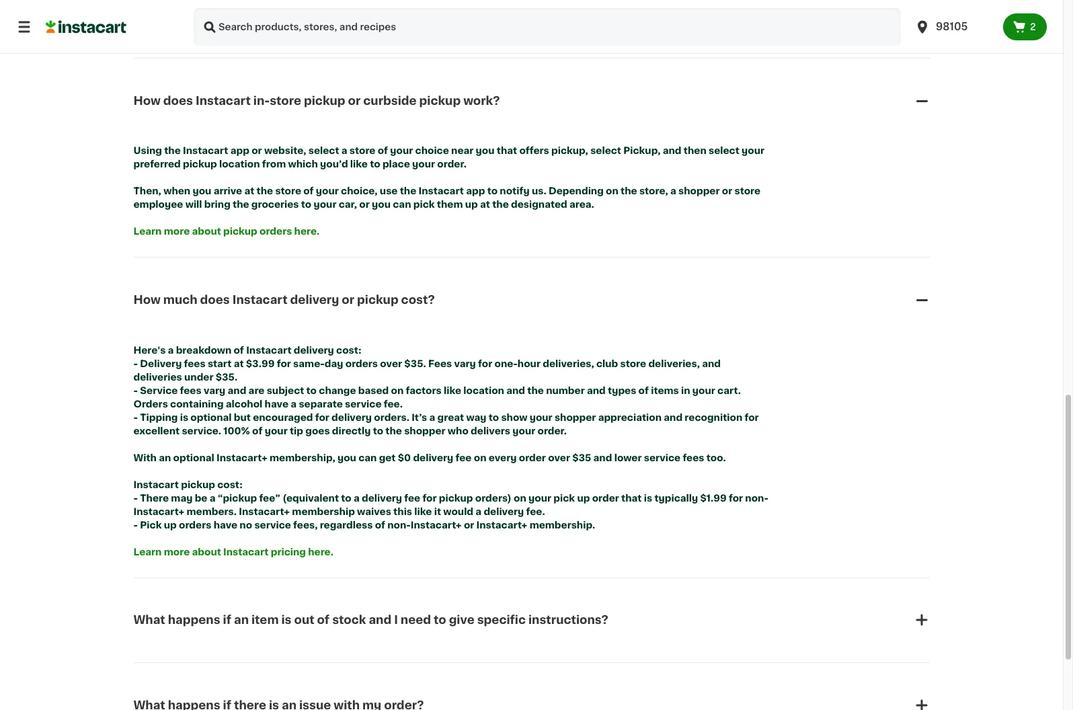 Task type: locate. For each thing, give the bounding box(es) containing it.
for
[[281, 1, 295, 10], [277, 359, 291, 368], [478, 359, 492, 368], [315, 413, 329, 422], [745, 413, 759, 422], [423, 493, 437, 503], [729, 493, 743, 503]]

how much does instacart delivery or pickup cost? button
[[134, 276, 930, 324]]

curbside
[[363, 95, 417, 106]]

0 horizontal spatial shopper
[[404, 426, 446, 436]]

learn for learn more about pickup orders here.
[[134, 227, 162, 236]]

1 horizontal spatial app
[[466, 186, 485, 196]]

like
[[350, 160, 368, 169], [444, 386, 461, 395], [415, 507, 432, 516]]

vary
[[454, 359, 476, 368], [204, 386, 225, 395]]

fees left too.
[[683, 453, 705, 463]]

hour
[[518, 359, 541, 368]]

of inside instacart pickup cost: - there may be a "pickup fee" (equivalent to a delivery fee for pickup orders) on your pick up order that is typically $1.99 for non- instacart+ members. instacart+ membership waives this like it would a delivery fee. - pick up orders have no service fees, regardless of non-instacart+ or instacart+ membership.
[[375, 520, 385, 530]]

to up membership
[[341, 493, 352, 503]]

to inside 'using the instacart app or website, select a store of your choice near you that offers pickup, select pickup, and then select your preferred pickup location from which you'd like to place your order.'
[[370, 160, 380, 169]]

0 vertical spatial optional
[[191, 413, 232, 422]]

instacart inside instacart pickup cost: - there may be a "pickup fee" (equivalent to a delivery fee for pickup orders) on your pick up order that is typically $1.99 for non- instacart+ members. instacart+ membership waives this like it would a delivery fee. - pick up orders have no service fees, regardless of non-instacart+ or instacart+ membership.
[[134, 480, 179, 489]]

cost:
[[336, 345, 362, 355], [217, 480, 243, 489]]

0 horizontal spatial is
[[180, 413, 188, 422]]

is down containing
[[180, 413, 188, 422]]

1 horizontal spatial an
[[234, 615, 249, 626]]

to left the give
[[434, 615, 446, 626]]

2 vertical spatial more
[[164, 547, 190, 557]]

instacart inside dropdown button
[[196, 95, 251, 106]]

then, when you arrive at the store of your choice, use the instacart app to notify us. depending on the store, a shopper or store employee will bring the groceries to your car, or you can pick them up at the designated area.
[[134, 186, 763, 209]]

of down which
[[304, 186, 314, 196]]

0 horizontal spatial orders
[[179, 520, 211, 530]]

0 horizontal spatial pick
[[413, 200, 435, 209]]

same- inside here's a breakdown of instacart delivery cost: - delivery fees start at $3.99 for same-day orders over $35. fees vary for one-hour deliveries, club store deliveries, and deliveries under $35. - service fees vary and are subject to change based on factors like location and the number and types of items in your cart. orders containing alcohol have a separate service fee. - tipping is optional but encouraged for delivery orders. it's a great way to show your shopper appreciation and recognition for excellent service. 100% of your tip goes directly to the shopper who delivers your order.
[[293, 359, 325, 368]]

0 vertical spatial app
[[231, 146, 249, 156]]

1 horizontal spatial at
[[244, 186, 254, 196]]

0 vertical spatial orders
[[260, 227, 292, 236]]

pickup,
[[552, 146, 588, 156]]

0 horizontal spatial at
[[234, 359, 244, 368]]

about down helpful
[[192, 27, 221, 37]]

1 vertical spatial about
[[192, 227, 221, 236]]

how inside dropdown button
[[134, 95, 161, 106]]

tip
[[290, 426, 303, 436]]

day inside here's a breakdown of instacart delivery cost: - delivery fees start at $3.99 for same-day orders over $35. fees vary for one-hour deliveries, club store deliveries, and deliveries under $35. - service fees vary and are subject to change based on factors like location and the number and types of items in your cart. orders containing alcohol have a separate service fee. - tipping is optional but encouraged for delivery orders. it's a great way to show your shopper appreciation and recognition for excellent service. 100% of your tip goes directly to the shopper who delivers your order.
[[325, 359, 343, 368]]

that down the lower
[[622, 493, 642, 503]]

vary right fees at the left of page
[[454, 359, 476, 368]]

3 about from the top
[[192, 547, 221, 557]]

directly
[[332, 426, 371, 436]]

service.
[[182, 426, 221, 436]]

with
[[134, 453, 157, 463]]

2 - from the top
[[134, 359, 138, 368]]

0 horizontal spatial up
[[164, 520, 177, 530]]

service inside here's a breakdown of instacart delivery cost: - delivery fees start at $3.99 for same-day orders over $35. fees vary for one-hour deliveries, club store deliveries, and deliveries under $35. - service fees vary and are subject to change based on factors like location and the number and types of items in your cart. orders containing alcohol have a separate service fee. - tipping is optional but encouraged for delivery orders. it's a great way to show your shopper appreciation and recognition for excellent service. 100% of your tip goes directly to the shopper who delivers your order.
[[345, 399, 382, 409]]

subject
[[267, 386, 304, 395]]

1 vertical spatial $35.
[[216, 372, 238, 382]]

fees
[[428, 359, 452, 368]]

types
[[608, 386, 637, 395]]

Search field
[[194, 8, 901, 46]]

select
[[309, 146, 339, 156], [591, 146, 621, 156], [709, 146, 740, 156]]

1 vertical spatial location
[[464, 386, 504, 395]]

98105
[[936, 22, 968, 32]]

order inside instacart pickup cost: - there may be a "pickup fee" (equivalent to a delivery fee for pickup orders) on your pick up order that is typically $1.99 for non- instacart+ members. instacart+ membership waives this like it would a delivery fee. - pick up orders have no service fees, regardless of non-instacart+ or instacart+ membership.
[[592, 493, 619, 503]]

here. down the fees,
[[308, 547, 334, 557]]

optional down service.
[[173, 453, 214, 463]]

4 - from the top
[[134, 413, 138, 422]]

choice
[[415, 146, 449, 156]]

optional up service.
[[191, 413, 232, 422]]

depending
[[549, 186, 604, 196]]

- down orders
[[134, 413, 138, 422]]

1 vertical spatial shopper
[[555, 413, 596, 422]]

on
[[606, 186, 619, 196], [391, 386, 404, 395], [474, 453, 487, 463], [514, 493, 527, 503]]

more down leaving
[[164, 27, 190, 37]]

to up delivers
[[489, 413, 499, 422]]

how up using
[[134, 95, 161, 106]]

0 vertical spatial order
[[519, 453, 546, 463]]

using
[[134, 146, 162, 156]]

or inside instacart pickup cost: - there may be a "pickup fee" (equivalent to a delivery fee for pickup orders) on your pick up order that is typically $1.99 for non- instacart+ members. instacart+ membership waives this like it would a delivery fee. - pick up orders have no service fees, regardless of non-instacart+ or instacart+ membership.
[[464, 520, 474, 530]]

pickup up when at left
[[183, 160, 217, 169]]

None search field
[[194, 8, 901, 46]]

is inside instacart pickup cost: - there may be a "pickup fee" (equivalent to a delivery fee for pickup orders) on your pick up order that is typically $1.99 for non- instacart+ members. instacart+ membership waives this like it would a delivery fee. - pick up orders have no service fees, regardless of non-instacart+ or instacart+ membership.
[[644, 493, 653, 503]]

like inside here's a breakdown of instacart delivery cost: - delivery fees start at $3.99 for same-day orders over $35. fees vary for one-hour deliveries, club store deliveries, and deliveries under $35. - service fees vary and are subject to change based on factors like location and the number and types of items in your cart. orders containing alcohol have a separate service fee. - tipping is optional but encouraged for delivery orders. it's a great way to show your shopper appreciation and recognition for excellent service. 100% of your tip goes directly to the shopper who delivers your order.
[[444, 386, 461, 395]]

the right use
[[400, 186, 417, 196]]

fee. inside here's a breakdown of instacart delivery cost: - delivery fees start at $3.99 for same-day orders over $35. fees vary for one-hour deliveries, club store deliveries, and deliveries under $35. - service fees vary and are subject to change based on factors like location and the number and types of items in your cart. orders containing alcohol have a separate service fee. - tipping is optional but encouraged for delivery orders. it's a great way to show your shopper appreciation and recognition for excellent service. 100% of your tip goes directly to the shopper who delivers your order.
[[384, 399, 403, 409]]

and up cart.
[[702, 359, 721, 368]]

fee. inside instacart pickup cost: - there may be a "pickup fee" (equivalent to a delivery fee for pickup orders) on your pick up order that is typically $1.99 for non- instacart+ members. instacart+ membership waives this like it would a delivery fee. - pick up orders have no service fees, regardless of non-instacart+ or instacart+ membership.
[[526, 507, 545, 516]]

of inside the then, when you arrive at the store of your choice, use the instacart app to notify us. depending on the store, a shopper or store employee will bring the groceries to your car, or you can pick them up at the designated area.
[[304, 186, 314, 196]]

0 horizontal spatial vary
[[204, 386, 225, 395]]

0 vertical spatial cost:
[[336, 345, 362, 355]]

$35.
[[404, 359, 426, 368], [216, 372, 238, 382]]

pickup inside dropdown button
[[357, 295, 399, 305]]

for down separate
[[315, 413, 329, 422]]

0 horizontal spatial does
[[163, 95, 193, 106]]

how inside dropdown button
[[134, 295, 161, 305]]

1 vertical spatial does
[[200, 295, 230, 305]]

0 horizontal spatial non-
[[388, 520, 411, 530]]

stock
[[332, 615, 366, 626]]

instacart+ down 'it'
[[411, 520, 462, 530]]

3 more from the top
[[164, 547, 190, 557]]

will
[[185, 200, 202, 209]]

the left store,
[[621, 186, 637, 196]]

orders inside here's a breakdown of instacart delivery cost: - delivery fees start at $3.99 for same-day orders over $35. fees vary for one-hour deliveries, club store deliveries, and deliveries under $35. - service fees vary and are subject to change based on factors like location and the number and types of items in your cart. orders containing alcohol have a separate service fee. - tipping is optional but encouraged for delivery orders. it's a great way to show your shopper appreciation and recognition for excellent service. 100% of your tip goes directly to the shopper who delivers your order.
[[346, 359, 378, 368]]

1 horizontal spatial like
[[415, 507, 432, 516]]

can inside the then, when you arrive at the store of your choice, use the instacart app to notify us. depending on the store, a shopper or store employee will bring the groceries to your car, or you can pick them up at the designated area.
[[393, 200, 411, 209]]

more down the will
[[164, 227, 190, 236]]

1 vertical spatial here.
[[294, 227, 320, 236]]

1 vertical spatial pick
[[554, 493, 575, 503]]

learn more about instacart same-day delivery here.
[[134, 27, 391, 37]]

1 horizontal spatial up
[[465, 200, 478, 209]]

non- down this
[[388, 520, 411, 530]]

2 vertical spatial up
[[164, 520, 177, 530]]

2 vertical spatial service
[[254, 520, 291, 530]]

how left much
[[134, 295, 161, 305]]

change
[[319, 386, 356, 395]]

at
[[244, 186, 254, 196], [480, 200, 490, 209], [234, 359, 244, 368]]

or
[[401, 1, 411, 10], [348, 95, 361, 106], [252, 146, 262, 156], [722, 186, 733, 196], [359, 200, 370, 209], [342, 295, 355, 305], [464, 520, 474, 530]]

more
[[164, 27, 190, 37], [164, 227, 190, 236], [164, 547, 190, 557]]

service down based
[[345, 399, 382, 409]]

is
[[180, 413, 188, 422], [644, 493, 653, 503], [281, 615, 292, 626]]

then,
[[134, 186, 161, 196]]

specific
[[477, 615, 526, 626]]

a
[[342, 146, 347, 156], [671, 186, 677, 196], [168, 345, 174, 355], [291, 399, 297, 409], [429, 413, 435, 422], [210, 493, 216, 503], [354, 493, 360, 503], [476, 507, 482, 516]]

like right the you'd
[[350, 160, 368, 169]]

does
[[163, 95, 193, 106], [200, 295, 230, 305]]

98105 button
[[907, 8, 1004, 46], [915, 8, 995, 46]]

0 vertical spatial about
[[192, 27, 221, 37]]

2 more from the top
[[164, 227, 190, 236]]

one-
[[495, 359, 518, 368]]

the down arrive
[[233, 200, 249, 209]]

the down hour
[[528, 386, 544, 395]]

0 vertical spatial up
[[465, 200, 478, 209]]

2 horizontal spatial at
[[480, 200, 490, 209]]

on inside here's a breakdown of instacart delivery cost: - delivery fees start at $3.99 for same-day orders over $35. fees vary for one-hour deliveries, club store deliveries, and deliveries under $35. - service fees vary and are subject to change based on factors like location and the number and types of items in your cart. orders containing alcohol have a separate service fee. - tipping is optional but encouraged for delivery orders. it's a great way to show your shopper appreciation and recognition for excellent service. 100% of your tip goes directly to the shopper who delivers your order.
[[391, 386, 404, 395]]

1 horizontal spatial shopper
[[555, 413, 596, 422]]

instacart+ down "100%"
[[217, 453, 268, 463]]

100%
[[224, 426, 250, 436]]

same- up subject
[[293, 359, 325, 368]]

0 horizontal spatial have
[[214, 520, 238, 530]]

on right 'depending'
[[606, 186, 619, 196]]

same-
[[271, 27, 302, 37], [293, 359, 325, 368]]

of down waives
[[375, 520, 385, 530]]

2 how from the top
[[134, 295, 161, 305]]

orders
[[134, 399, 168, 409]]

1 horizontal spatial day
[[325, 359, 343, 368]]

about for orders
[[192, 227, 221, 236]]

0 vertical spatial fees
[[184, 359, 206, 368]]

fee. up orders.
[[384, 399, 403, 409]]

and right the $35
[[594, 453, 612, 463]]

0 vertical spatial like
[[350, 160, 368, 169]]

over inside here's a breakdown of instacart delivery cost: - delivery fees start at $3.99 for same-day orders over $35. fees vary for one-hour deliveries, club store deliveries, and deliveries under $35. - service fees vary and are subject to change based on factors like location and the number and types of items in your cart. orders containing alcohol have a separate service fee. - tipping is optional but encouraged for delivery orders. it's a great way to show your shopper appreciation and recognition for excellent service. 100% of your tip goes directly to the shopper who delivers your order.
[[380, 359, 402, 368]]

on right based
[[391, 386, 404, 395]]

of right "100%"
[[252, 426, 263, 436]]

2 horizontal spatial orders
[[346, 359, 378, 368]]

1 vertical spatial vary
[[204, 386, 225, 395]]

at right 'start'
[[234, 359, 244, 368]]

1 horizontal spatial order.
[[538, 426, 567, 436]]

order right the 'every'
[[519, 453, 546, 463]]

about down bring
[[192, 227, 221, 236]]

the
[[164, 146, 181, 156], [257, 186, 273, 196], [400, 186, 417, 196], [621, 186, 637, 196], [233, 200, 249, 209], [492, 200, 509, 209], [528, 386, 544, 395], [386, 426, 402, 436]]

0 vertical spatial location
[[219, 160, 260, 169]]

order. inside here's a breakdown of instacart delivery cost: - delivery fees start at $3.99 for same-day orders over $35. fees vary for one-hour deliveries, club store deliveries, and deliveries under $35. - service fees vary and are subject to change based on factors like location and the number and types of items in your cart. orders containing alcohol have a separate service fee. - tipping is optional but encouraged for delivery orders. it's a great way to show your shopper appreciation and recognition for excellent service. 100% of your tip goes directly to the shopper who delivers your order.
[[538, 426, 567, 436]]

1 horizontal spatial $35.
[[404, 359, 426, 368]]

have inside here's a breakdown of instacart delivery cost: - delivery fees start at $3.99 for same-day orders over $35. fees vary for one-hour deliveries, club store deliveries, and deliveries under $35. - service fees vary and are subject to change based on factors like location and the number and types of items in your cart. orders containing alcohol have a separate service fee. - tipping is optional but encouraged for delivery orders. it's a great way to show your shopper appreciation and recognition for excellent service. 100% of your tip goes directly to the shopper who delivers your order.
[[265, 399, 289, 409]]

1 horizontal spatial does
[[200, 295, 230, 305]]

the inside 'using the instacart app or website, select a store of your choice near you that offers pickup, select pickup, and then select your preferred pickup location from which you'd like to place your order.'
[[164, 146, 181, 156]]

1 vertical spatial more
[[164, 227, 190, 236]]

1 learn from the top
[[134, 27, 162, 37]]

0 horizontal spatial fee
[[404, 493, 420, 503]]

1 horizontal spatial can
[[393, 200, 411, 209]]

fee up this
[[404, 493, 420, 503]]

does inside dropdown button
[[200, 295, 230, 305]]

1 vertical spatial order
[[592, 493, 619, 503]]

0 vertical spatial fee.
[[384, 399, 403, 409]]

1 vertical spatial how
[[134, 295, 161, 305]]

location up arrive
[[219, 160, 260, 169]]

like inside 'using the instacart app or website, select a store of your choice near you that offers pickup, select pickup, and then select your preferred pickup location from which you'd like to place your order.'
[[350, 160, 368, 169]]

1 vertical spatial have
[[214, 520, 238, 530]]

optional
[[191, 413, 232, 422], [173, 453, 214, 463]]

be
[[195, 493, 207, 503]]

about down members. at the left bottom of the page
[[192, 547, 221, 557]]

instacart+
[[217, 453, 268, 463], [134, 507, 184, 516], [239, 507, 290, 516], [411, 520, 462, 530], [477, 520, 528, 530]]

0 vertical spatial have
[[265, 399, 289, 409]]

1 vertical spatial order.
[[538, 426, 567, 436]]

gate
[[340, 1, 363, 10]]

0 vertical spatial an
[[159, 453, 171, 463]]

$35. down 'start'
[[216, 372, 238, 382]]

1 vertical spatial fee.
[[526, 507, 545, 516]]

about for same-
[[192, 27, 221, 37]]

0 horizontal spatial that
[[497, 146, 517, 156]]

the up preferred
[[164, 146, 181, 156]]

with an optional instacart+ membership, you can get $0 delivery fee on every order over $35 and lower service fees too.
[[134, 453, 726, 463]]

can left get at the bottom left
[[359, 453, 377, 463]]

select up the you'd
[[309, 146, 339, 156]]

2 vertical spatial learn
[[134, 547, 162, 557]]

find
[[484, 1, 504, 10]]

0 vertical spatial order.
[[437, 160, 467, 169]]

containing
[[170, 399, 224, 409]]

delivery
[[140, 359, 182, 368]]

to down orders.
[[373, 426, 383, 436]]

of inside dropdown button
[[317, 615, 330, 626]]

of inside 'using the instacart app or website, select a store of your choice near you that offers pickup, select pickup, and then select your preferred pickup location from which you'd like to place your order.'
[[378, 146, 388, 156]]

employee
[[134, 200, 183, 209]]

how does instacart in-store pickup or curbside pickup work? button
[[134, 76, 930, 125]]

here. down codes,
[[366, 27, 391, 37]]

service
[[345, 399, 382, 409], [644, 453, 681, 463], [254, 520, 291, 530]]

1 horizontal spatial location
[[464, 386, 504, 395]]

can
[[393, 200, 411, 209], [359, 453, 377, 463]]

1 horizontal spatial deliveries,
[[649, 359, 700, 368]]

1 vertical spatial fee
[[404, 493, 420, 503]]

have
[[265, 399, 289, 409], [214, 520, 238, 530]]

is inside here's a breakdown of instacart delivery cost: - delivery fees start at $3.99 for same-day orders over $35. fees vary for one-hour deliveries, club store deliveries, and deliveries under $35. - service fees vary and are subject to change based on factors like location and the number and types of items in your cart. orders containing alcohol have a separate service fee. - tipping is optional but encouraged for delivery orders. it's a great way to show your shopper appreciation and recognition for excellent service. 100% of your tip goes directly to the shopper who delivers your order.
[[180, 413, 188, 422]]

and left then
[[663, 146, 682, 156]]

3 learn from the top
[[134, 547, 162, 557]]

here. down groceries
[[294, 227, 320, 236]]

like up great
[[444, 386, 461, 395]]

day
[[302, 27, 321, 37], [325, 359, 343, 368]]

2 deliveries, from the left
[[649, 359, 700, 368]]

app
[[231, 146, 249, 156], [466, 186, 485, 196]]

store inside here's a breakdown of instacart delivery cost: - delivery fees start at $3.99 for same-day orders over $35. fees vary for one-hour deliveries, club store deliveries, and deliveries under $35. - service fees vary and are subject to change based on factors like location and the number and types of items in your cart. orders containing alcohol have a separate service fee. - tipping is optional but encouraged for delivery orders. it's a great way to show your shopper appreciation and recognition for excellent service. 100% of your tip goes directly to the shopper who delivers your order.
[[621, 359, 646, 368]]

learn down leaving
[[134, 27, 162, 37]]

store inside 'using the instacart app or website, select a store of your choice near you that offers pickup, select pickup, and then select your preferred pickup location from which you'd like to place your order.'
[[350, 146, 376, 156]]

(equivalent
[[283, 493, 339, 503]]

1 vertical spatial can
[[359, 453, 377, 463]]

0 horizontal spatial like
[[350, 160, 368, 169]]

them
[[437, 200, 463, 209]]

learn down employee
[[134, 227, 162, 236]]

for right the recognition
[[745, 413, 759, 422]]

a right be
[[210, 493, 216, 503]]

delivers
[[471, 426, 511, 436]]

up up membership.
[[577, 493, 590, 503]]

1 vertical spatial same-
[[293, 359, 325, 368]]

in
[[681, 386, 691, 395]]

orders down groceries
[[260, 227, 292, 236]]

0 vertical spatial more
[[164, 27, 190, 37]]

your down show
[[513, 426, 536, 436]]

1 how from the top
[[134, 95, 161, 106]]

1 about from the top
[[192, 27, 221, 37]]

a down orders)
[[476, 507, 482, 516]]

location inside 'using the instacart app or website, select a store of your choice near you that offers pickup, select pickup, and then select your preferred pickup location from which you'd like to place your order.'
[[219, 160, 260, 169]]

breakdown
[[176, 345, 232, 355]]

pickup left cost?
[[357, 295, 399, 305]]

0 horizontal spatial app
[[231, 146, 249, 156]]

it
[[434, 507, 441, 516]]

app left notify on the top left of page
[[466, 186, 485, 196]]

service
[[140, 386, 178, 395]]

instacart inside here's a breakdown of instacart delivery cost: - delivery fees start at $3.99 for same-day orders over $35. fees vary for one-hour deliveries, club store deliveries, and deliveries under $35. - service fees vary and are subject to change based on factors like location and the number and types of items in your cart. orders containing alcohol have a separate service fee. - tipping is optional but encouraged for delivery orders. it's a great way to show your shopper appreciation and recognition for excellent service. 100% of your tip goes directly to the shopper who delivers your order.
[[246, 345, 292, 355]]

1 98105 button from the left
[[907, 8, 1004, 46]]

0 vertical spatial service
[[345, 399, 382, 409]]

that inside 'using the instacart app or website, select a store of your choice near you that offers pickup, select pickup, and then select your preferred pickup location from which you'd like to place your order.'
[[497, 146, 517, 156]]

1 vertical spatial up
[[577, 493, 590, 503]]

2 vertical spatial at
[[234, 359, 244, 368]]

if
[[223, 615, 231, 626]]

2 vertical spatial is
[[281, 615, 292, 626]]

1 horizontal spatial over
[[548, 453, 570, 463]]

learn more about instacart pricing here. link
[[134, 547, 334, 557]]

0 vertical spatial fee
[[456, 453, 472, 463]]

your up car,
[[316, 186, 339, 196]]

0 horizontal spatial fee.
[[384, 399, 403, 409]]

2 horizontal spatial is
[[644, 493, 653, 503]]

0 vertical spatial $35.
[[404, 359, 426, 368]]

location up the way
[[464, 386, 504, 395]]

- down here's on the top left of the page
[[134, 359, 138, 368]]

2 about from the top
[[192, 227, 221, 236]]

2 learn from the top
[[134, 227, 162, 236]]

instacart+ down orders)
[[477, 520, 528, 530]]

up right them
[[465, 200, 478, 209]]

1 vertical spatial app
[[466, 186, 485, 196]]

alcohol
[[226, 399, 263, 409]]

have up encouraged
[[265, 399, 289, 409]]

parking,
[[297, 1, 338, 10]]

2 horizontal spatial up
[[577, 493, 590, 503]]

service right the lower
[[644, 453, 681, 463]]

learn down pick
[[134, 547, 162, 557]]

0 vertical spatial non-
[[745, 493, 769, 503]]

instacart+ down fee"
[[239, 507, 290, 516]]

membership.
[[530, 520, 595, 530]]

0 vertical spatial day
[[302, 27, 321, 37]]

shopper inside the then, when you arrive at the store of your choice, use the instacart app to notify us. depending on the store, a shopper or store employee will bring the groceries to your car, or you can pick them up at the designated area.
[[679, 186, 720, 196]]

2 vertical spatial about
[[192, 547, 221, 557]]

have inside instacart pickup cost: - there may be a "pickup fee" (equivalent to a delivery fee for pickup orders) on your pick up order that is typically $1.99 for non- instacart+ members. instacart+ membership waives this like it would a delivery fee. - pick up orders have no service fees, regardless of non-instacart+ or instacart+ membership.
[[214, 520, 238, 530]]

preferred
[[134, 160, 181, 169]]

1 horizontal spatial select
[[591, 146, 621, 156]]

non- right $1.99 in the bottom right of the page
[[745, 493, 769, 503]]

1 vertical spatial at
[[480, 200, 490, 209]]

and inside dropdown button
[[369, 615, 392, 626]]

- left there
[[134, 493, 138, 503]]

1 vertical spatial like
[[444, 386, 461, 395]]

store inside dropdown button
[[270, 95, 301, 106]]

your left car,
[[314, 200, 337, 209]]

of up place
[[378, 146, 388, 156]]

same- down parking,
[[271, 27, 302, 37]]

deliveries,
[[543, 359, 594, 368], [649, 359, 700, 368]]

how
[[134, 95, 161, 106], [134, 295, 161, 305]]

select right then
[[709, 146, 740, 156]]

0 horizontal spatial select
[[309, 146, 339, 156]]

is left typically
[[644, 493, 653, 503]]

$35. left fees at the left of page
[[404, 359, 426, 368]]

0 horizontal spatial location
[[219, 160, 260, 169]]

0 horizontal spatial service
[[254, 520, 291, 530]]

optional inside here's a breakdown of instacart delivery cost: - delivery fees start at $3.99 for same-day orders over $35. fees vary for one-hour deliveries, club store deliveries, and deliveries under $35. - service fees vary and are subject to change based on factors like location and the number and types of items in your cart. orders containing alcohol have a separate service fee. - tipping is optional but encouraged for delivery orders. it's a great way to show your shopper appreciation and recognition for excellent service. 100% of your tip goes directly to the shopper who delivers your order.
[[191, 413, 232, 422]]

1 horizontal spatial service
[[345, 399, 382, 409]]

to left place
[[370, 160, 380, 169]]

show
[[501, 413, 528, 422]]

1 - from the top
[[134, 1, 138, 10]]

1 horizontal spatial order
[[592, 493, 619, 503]]

1 more from the top
[[164, 27, 190, 37]]

app inside 'using the instacart app or website, select a store of your choice near you that offers pickup, select pickup, and then select your preferred pickup location from which you'd like to place your order.'
[[231, 146, 249, 156]]

at right them
[[480, 200, 490, 209]]

i
[[394, 615, 398, 626]]

0 vertical spatial does
[[163, 95, 193, 106]]

how much does instacart delivery or pickup cost?
[[134, 295, 435, 305]]

lower
[[615, 453, 642, 463]]

up inside the then, when you arrive at the store of your choice, use the instacart app to notify us. depending on the store, a shopper or store employee will bring the groceries to your car, or you can pick them up at the designated area.
[[465, 200, 478, 209]]

can down use
[[393, 200, 411, 209]]

0 horizontal spatial $35.
[[216, 372, 238, 382]]

1 vertical spatial that
[[622, 493, 642, 503]]

order.
[[437, 160, 467, 169], [538, 426, 567, 436]]



Task type: describe. For each thing, give the bounding box(es) containing it.
factors
[[406, 386, 442, 395]]

goes
[[306, 426, 330, 436]]

pickup up be
[[181, 480, 215, 489]]

pricing
[[271, 547, 306, 557]]

cost: inside here's a breakdown of instacart delivery cost: - delivery fees start at $3.99 for same-day orders over $35. fees vary for one-hour deliveries, club store deliveries, and deliveries under $35. - service fees vary and are subject to change based on factors like location and the number and types of items in your cart. orders containing alcohol have a separate service fee. - tipping is optional but encouraged for delivery orders. it's a great way to show your shopper appreciation and recognition for excellent service. 100% of your tip goes directly to the shopper who delivers your order.
[[336, 345, 362, 355]]

near
[[451, 146, 474, 156]]

3 select from the left
[[709, 146, 740, 156]]

like inside instacart pickup cost: - there may be a "pickup fee" (equivalent to a delivery fee for pickup orders) on your pick up order that is typically $1.99 for non- instacart+ members. instacart+ membership waives this like it would a delivery fee. - pick up orders have no service fees, regardless of non-instacart+ or instacart+ membership.
[[415, 507, 432, 516]]

instacart logo image
[[46, 19, 126, 35]]

pick inside the then, when you arrive at the store of your choice, use the instacart app to notify us. depending on the store, a shopper or store employee will bring the groceries to your car, or you can pick them up at the designated area.
[[413, 200, 435, 209]]

what
[[134, 615, 165, 626]]

instructions?
[[529, 615, 609, 626]]

are
[[249, 386, 265, 395]]

- leaving helpful instructions for parking, gate codes, or other clues to find your home.
[[134, 1, 562, 10]]

1 vertical spatial optional
[[173, 453, 214, 463]]

$3.99
[[246, 359, 275, 368]]

the down notify on the top left of page
[[492, 200, 509, 209]]

0 horizontal spatial an
[[159, 453, 171, 463]]

too.
[[707, 453, 726, 463]]

excellent
[[134, 426, 180, 436]]

the up groceries
[[257, 186, 273, 196]]

1 select from the left
[[309, 146, 339, 156]]

0 horizontal spatial can
[[359, 453, 377, 463]]

items
[[651, 386, 679, 395]]

would
[[443, 507, 474, 516]]

a right it's at left bottom
[[429, 413, 435, 422]]

that inside instacart pickup cost: - there may be a "pickup fee" (equivalent to a delivery fee for pickup orders) on your pick up order that is typically $1.99 for non- instacart+ members. instacart+ membership waives this like it would a delivery fee. - pick up orders have no service fees, regardless of non-instacart+ or instacart+ membership.
[[622, 493, 642, 503]]

item
[[252, 615, 279, 626]]

there
[[140, 493, 169, 503]]

and up alcohol at the bottom of the page
[[228, 386, 246, 395]]

you down use
[[372, 200, 391, 209]]

use
[[380, 186, 398, 196]]

to right groceries
[[301, 200, 312, 209]]

order. inside 'using the instacart app or website, select a store of your choice near you that offers pickup, select pickup, and then select your preferred pickup location from which you'd like to place your order.'
[[437, 160, 467, 169]]

1 horizontal spatial non-
[[745, 493, 769, 503]]

offers
[[520, 146, 549, 156]]

2 vertical spatial fees
[[683, 453, 705, 463]]

out
[[294, 615, 314, 626]]

fees,
[[293, 520, 318, 530]]

may
[[171, 493, 193, 503]]

or inside dropdown button
[[348, 95, 361, 106]]

2 vertical spatial shopper
[[404, 426, 446, 436]]

fee inside instacart pickup cost: - there may be a "pickup fee" (equivalent to a delivery fee for pickup orders) on your pick up order that is typically $1.99 for non- instacart+ members. instacart+ membership waives this like it would a delivery fee. - pick up orders have no service fees, regardless of non-instacart+ or instacart+ membership.
[[404, 493, 420, 503]]

typically
[[655, 493, 698, 503]]

how for how does instacart in-store pickup or curbside pickup work?
[[134, 95, 161, 106]]

cost: inside instacart pickup cost: - there may be a "pickup fee" (equivalent to a delivery fee for pickup orders) on your pick up order that is typically $1.99 for non- instacart+ members. instacart+ membership waives this like it would a delivery fee. - pick up orders have no service fees, regardless of non-instacart+ or instacart+ membership.
[[217, 480, 243, 489]]

instacart inside 'using the instacart app or website, select a store of your choice near you that offers pickup, select pickup, and then select your preferred pickup location from which you'd like to place your order.'
[[183, 146, 228, 156]]

how for how much does instacart delivery or pickup cost?
[[134, 295, 161, 305]]

on inside instacart pickup cost: - there may be a "pickup fee" (equivalent to a delivery fee for pickup orders) on your pick up order that is typically $1.99 for non- instacart+ members. instacart+ membership waives this like it would a delivery fee. - pick up orders have no service fees, regardless of non-instacart+ or instacart+ membership.
[[514, 493, 527, 503]]

pickup right in-
[[304, 95, 345, 106]]

using the instacart app or website, select a store of your choice near you that offers pickup, select pickup, and then select your preferred pickup location from which you'd like to place your order.
[[134, 146, 767, 169]]

instacart inside the then, when you arrive at the store of your choice, use the instacart app to notify us. depending on the store, a shopper or store employee will bring the groceries to your car, or you can pick them up at the designated area.
[[419, 186, 464, 196]]

does inside dropdown button
[[163, 95, 193, 106]]

your right in
[[693, 386, 716, 395]]

delivery inside dropdown button
[[290, 295, 339, 305]]

codes,
[[365, 1, 398, 10]]

pickup down bring
[[223, 227, 257, 236]]

every
[[489, 453, 517, 463]]

of right breakdown
[[234, 345, 244, 355]]

orders.
[[374, 413, 410, 422]]

your inside instacart pickup cost: - there may be a "pickup fee" (equivalent to a delivery fee for pickup orders) on your pick up order that is typically $1.99 for non- instacart+ members. instacart+ membership waives this like it would a delivery fee. - pick up orders have no service fees, regardless of non-instacart+ or instacart+ membership.
[[529, 493, 552, 503]]

1 deliveries, from the left
[[543, 359, 594, 368]]

your down 'choice' at the top left of page
[[412, 160, 435, 169]]

happens
[[168, 615, 220, 626]]

based
[[358, 386, 389, 395]]

groceries
[[251, 200, 299, 209]]

0 vertical spatial same-
[[271, 27, 302, 37]]

more for learn more about instacart pricing here.
[[164, 547, 190, 557]]

2
[[1030, 22, 1036, 32]]

1 vertical spatial over
[[548, 453, 570, 463]]

fee"
[[259, 493, 280, 503]]

and left types
[[587, 386, 606, 395]]

here. for learn more about pickup orders here.
[[294, 227, 320, 236]]

2 button
[[1004, 13, 1047, 40]]

6 - from the top
[[134, 520, 138, 530]]

but
[[234, 413, 251, 422]]

in-
[[253, 95, 270, 106]]

to inside instacart pickup cost: - there may be a "pickup fee" (equivalent to a delivery fee for pickup orders) on your pick up order that is typically $1.99 for non- instacart+ members. instacart+ membership waives this like it would a delivery fee. - pick up orders have no service fees, regardless of non-instacart+ or instacart+ membership.
[[341, 493, 352, 503]]

your right find
[[506, 1, 529, 10]]

orders inside instacart pickup cost: - there may be a "pickup fee" (equivalent to a delivery fee for pickup orders) on your pick up order that is typically $1.99 for non- instacart+ members. instacart+ membership waives this like it would a delivery fee. - pick up orders have no service fees, regardless of non-instacart+ or instacart+ membership.
[[179, 520, 211, 530]]

get
[[379, 453, 396, 463]]

0 horizontal spatial order
[[519, 453, 546, 463]]

this
[[394, 507, 412, 516]]

1 vertical spatial service
[[644, 453, 681, 463]]

separate
[[299, 399, 343, 409]]

way
[[466, 413, 487, 422]]

bring
[[204, 200, 231, 209]]

give
[[449, 615, 475, 626]]

the down orders.
[[386, 426, 402, 436]]

0 vertical spatial vary
[[454, 359, 476, 368]]

2 select from the left
[[591, 146, 621, 156]]

leaving
[[140, 1, 179, 10]]

0 horizontal spatial day
[[302, 27, 321, 37]]

under
[[184, 372, 214, 382]]

website,
[[264, 146, 306, 156]]

a inside the then, when you arrive at the store of your choice, use the instacart app to notify us. depending on the store, a shopper or store employee will bring the groceries to your car, or you can pick them up at the designated area.
[[671, 186, 677, 196]]

at inside here's a breakdown of instacart delivery cost: - delivery fees start at $3.99 for same-day orders over $35. fees vary for one-hour deliveries, club store deliveries, and deliveries under $35. - service fees vary and are subject to change based on factors like location and the number and types of items in your cart. orders containing alcohol have a separate service fee. - tipping is optional but encouraged for delivery orders. it's a great way to show your shopper appreciation and recognition for excellent service. 100% of your tip goes directly to the shopper who delivers your order.
[[234, 359, 244, 368]]

pickup,
[[624, 146, 661, 156]]

notify
[[500, 186, 530, 196]]

home.
[[531, 1, 562, 10]]

on inside the then, when you arrive at the store of your choice, use the instacart app to notify us. depending on the store, a shopper or store employee will bring the groceries to your car, or you can pick them up at the designated area.
[[606, 186, 619, 196]]

0 vertical spatial at
[[244, 186, 254, 196]]

for right $1.99 in the bottom right of the page
[[729, 493, 743, 503]]

waives
[[357, 507, 391, 516]]

and up show
[[507, 386, 525, 395]]

here. for learn more about instacart pricing here.
[[308, 547, 334, 557]]

service inside instacart pickup cost: - there may be a "pickup fee" (equivalent to a delivery fee for pickup orders) on your pick up order that is typically $1.99 for non- instacart+ members. instacart+ membership waives this like it would a delivery fee. - pick up orders have no service fees, regardless of non-instacart+ or instacart+ membership.
[[254, 520, 291, 530]]

to left find
[[471, 1, 482, 10]]

your up place
[[390, 146, 413, 156]]

for right $3.99
[[277, 359, 291, 368]]

here's a breakdown of instacart delivery cost: - delivery fees start at $3.99 for same-day orders over $35. fees vary for one-hour deliveries, club store deliveries, and deliveries under $35. - service fees vary and are subject to change based on factors like location and the number and types of items in your cart. orders containing alcohol have a separate service fee. - tipping is optional but encouraged for delivery orders. it's a great way to show your shopper appreciation and recognition for excellent service. 100% of your tip goes directly to the shopper who delivers your order.
[[134, 345, 761, 436]]

you up the will
[[193, 186, 211, 196]]

on left the 'every'
[[474, 453, 487, 463]]

1 horizontal spatial orders
[[260, 227, 292, 236]]

for up 'it'
[[423, 493, 437, 503]]

a up the delivery
[[168, 345, 174, 355]]

is inside what happens if an item is out of stock and i need to give specific instructions? dropdown button
[[281, 615, 292, 626]]

which
[[288, 160, 318, 169]]

you down directly
[[338, 453, 356, 463]]

what happens if an item is out of stock and i need to give specific instructions?
[[134, 615, 609, 626]]

pickup left work?
[[419, 95, 461, 106]]

a up waives
[[354, 493, 360, 503]]

app inside the then, when you arrive at the store of your choice, use the instacart app to notify us. depending on the store, a shopper or store employee will bring the groceries to your car, or you can pick them up at the designated area.
[[466, 186, 485, 196]]

car,
[[339, 200, 357, 209]]

clues
[[442, 1, 469, 10]]

deliveries
[[134, 372, 182, 382]]

learn more about pickup orders here.
[[134, 227, 320, 236]]

$0
[[398, 453, 411, 463]]

location inside here's a breakdown of instacart delivery cost: - delivery fees start at $3.99 for same-day orders over $35. fees vary for one-hour deliveries, club store deliveries, and deliveries under $35. - service fees vary and are subject to change based on factors like location and the number and types of items in your cart. orders containing alcohol have a separate service fee. - tipping is optional but encouraged for delivery orders. it's a great way to show your shopper appreciation and recognition for excellent service. 100% of your tip goes directly to the shopper who delivers your order.
[[464, 386, 504, 395]]

more for learn more about pickup orders here.
[[164, 227, 190, 236]]

designated
[[511, 200, 568, 209]]

learn for learn more about instacart pricing here.
[[134, 547, 162, 557]]

number
[[546, 386, 585, 395]]

1 vertical spatial non-
[[388, 520, 411, 530]]

and down items
[[664, 413, 683, 422]]

tipping
[[140, 413, 178, 422]]

0 vertical spatial here.
[[366, 27, 391, 37]]

about for pricing
[[192, 547, 221, 557]]

and inside 'using the instacart app or website, select a store of your choice near you that offers pickup, select pickup, and then select your preferred pickup location from which you'd like to place your order.'
[[663, 146, 682, 156]]

pickup up would at left
[[439, 493, 473, 503]]

much
[[163, 295, 197, 305]]

5 - from the top
[[134, 493, 138, 503]]

your right then
[[742, 146, 765, 156]]

recognition
[[685, 413, 743, 422]]

orders)
[[475, 493, 512, 503]]

to left notify on the top left of page
[[487, 186, 498, 196]]

you inside 'using the instacart app or website, select a store of your choice near you that offers pickup, select pickup, and then select your preferred pickup location from which you'd like to place your order.'
[[476, 146, 495, 156]]

when
[[164, 186, 190, 196]]

you'd
[[320, 160, 348, 169]]

instacart inside dropdown button
[[233, 295, 288, 305]]

or inside 'using the instacart app or website, select a store of your choice near you that offers pickup, select pickup, and then select your preferred pickup location from which you'd like to place your order.'
[[252, 146, 262, 156]]

3 - from the top
[[134, 386, 138, 395]]

2 98105 button from the left
[[915, 8, 995, 46]]

your right show
[[530, 413, 553, 422]]

more for learn more about instacart same-day delivery here.
[[164, 27, 190, 37]]

1 horizontal spatial fee
[[456, 453, 472, 463]]

helpful
[[181, 1, 216, 10]]

your down encouraged
[[265, 426, 288, 436]]

membership,
[[270, 453, 335, 463]]

an inside what happens if an item is out of stock and i need to give specific instructions? dropdown button
[[234, 615, 249, 626]]

learn more about pickup orders here. link
[[134, 227, 320, 236]]

pick
[[140, 520, 162, 530]]

no
[[240, 520, 252, 530]]

1 vertical spatial fees
[[180, 386, 202, 395]]

then
[[684, 146, 707, 156]]

learn for learn more about instacart same-day delivery here.
[[134, 27, 162, 37]]

to up separate
[[306, 386, 317, 395]]

a inside 'using the instacart app or website, select a store of your choice near you that offers pickup, select pickup, and then select your preferred pickup location from which you'd like to place your order.'
[[342, 146, 347, 156]]

appreciation
[[598, 413, 662, 422]]

to inside dropdown button
[[434, 615, 446, 626]]

for left one-
[[478, 359, 492, 368]]

a down subject
[[291, 399, 297, 409]]

instacart+ down there
[[134, 507, 184, 516]]

for left parking,
[[281, 1, 295, 10]]

or inside dropdown button
[[342, 295, 355, 305]]

here's
[[134, 345, 166, 355]]

pick inside instacart pickup cost: - there may be a "pickup fee" (equivalent to a delivery fee for pickup orders) on your pick up order that is typically $1.99 for non- instacart+ members. instacart+ membership waives this like it would a delivery fee. - pick up orders have no service fees, regardless of non-instacart+ or instacart+ membership.
[[554, 493, 575, 503]]

of left items
[[639, 386, 649, 395]]

pickup inside 'using the instacart app or website, select a store of your choice near you that offers pickup, select pickup, and then select your preferred pickup location from which you'd like to place your order.'
[[183, 160, 217, 169]]

work?
[[464, 95, 500, 106]]

us.
[[532, 186, 547, 196]]

learn more about instacart same-day delivery here. link
[[134, 27, 391, 37]]

"pickup
[[218, 493, 257, 503]]



Task type: vqa. For each thing, say whether or not it's contained in the screenshot.
Office
no



